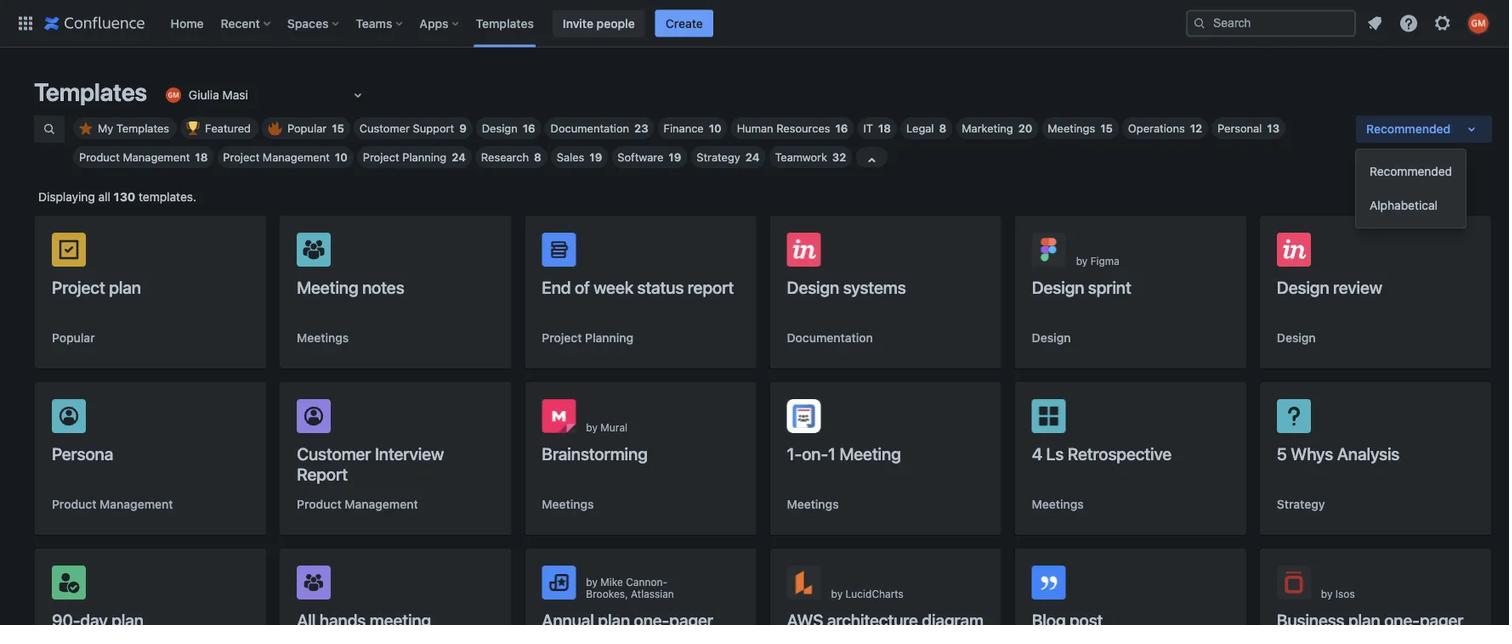 Task type: locate. For each thing, give the bounding box(es) containing it.
product down report
[[297, 498, 342, 512]]

0 horizontal spatial 18
[[195, 151, 208, 164]]

meetings for meeting notes
[[297, 331, 349, 345]]

design up research
[[482, 122, 518, 135]]

documentation up the sales 19
[[551, 122, 629, 135]]

15
[[332, 122, 344, 135], [1101, 122, 1113, 135]]

1 vertical spatial planning
[[585, 331, 634, 345]]

0 horizontal spatial 19
[[590, 151, 602, 164]]

customer up report
[[297, 444, 371, 464]]

0 horizontal spatial planning
[[403, 151, 447, 164]]

on-
[[802, 444, 828, 464]]

product down persona on the left bottom
[[52, 498, 97, 512]]

0 horizontal spatial design button
[[1032, 330, 1071, 347]]

13
[[1268, 122, 1280, 135]]

giulia masi
[[189, 88, 248, 102]]

operations
[[1129, 122, 1185, 135]]

search image
[[1193, 17, 1207, 30]]

0 horizontal spatial 15
[[332, 122, 344, 135]]

notification icon image
[[1365, 13, 1385, 34]]

strategy for strategy 24
[[697, 151, 741, 164]]

meetings button down brainstorming
[[542, 497, 594, 514]]

0 vertical spatial documentation
[[551, 122, 629, 135]]

2 product management button from the left
[[297, 497, 418, 514]]

recent
[[221, 16, 260, 30]]

design down design sprint
[[1032, 331, 1071, 345]]

2 24 from the left
[[746, 151, 760, 164]]

by inside button
[[831, 589, 843, 600]]

customer
[[360, 122, 410, 135], [297, 444, 371, 464]]

customer for customer support 9
[[360, 122, 410, 135]]

group
[[1357, 150, 1466, 228]]

strategy down whys
[[1277, 498, 1326, 512]]

meetings down brainstorming
[[542, 498, 594, 512]]

product management button down persona on the left bottom
[[52, 497, 173, 514]]

recommended up recommended button
[[1367, 122, 1451, 136]]

share link image
[[1424, 243, 1444, 264]]

1 24 from the left
[[452, 151, 466, 164]]

by left 'isos'
[[1322, 589, 1333, 600]]

management
[[123, 151, 190, 164], [263, 151, 330, 164], [100, 498, 173, 512], [345, 498, 418, 512]]

19 for software 19
[[669, 151, 681, 164]]

brainstorming
[[542, 444, 648, 464]]

documentation down design systems
[[787, 331, 873, 345]]

legal 8
[[907, 122, 947, 135]]

project inside button
[[542, 331, 582, 345]]

giulia
[[189, 88, 219, 102]]

teamwork
[[775, 151, 827, 164]]

project for project planning 24
[[363, 151, 399, 164]]

popular down project plan
[[52, 331, 95, 345]]

8 right legal
[[939, 122, 947, 135]]

0 horizontal spatial 10
[[335, 151, 348, 164]]

design down by figma
[[1032, 277, 1085, 297]]

marketing 20
[[962, 122, 1033, 135]]

0 horizontal spatial meeting
[[297, 277, 358, 297]]

0 horizontal spatial documentation
[[551, 122, 629, 135]]

templates
[[476, 16, 534, 30], [34, 77, 147, 106], [116, 122, 169, 135]]

planning inside project planning button
[[585, 331, 634, 345]]

design systems
[[787, 277, 906, 297]]

open search bar image
[[43, 122, 56, 136]]

10
[[709, 122, 722, 135], [335, 151, 348, 164]]

sales 19
[[557, 151, 602, 164]]

1 horizontal spatial 19
[[669, 151, 681, 164]]

meeting left the notes
[[297, 277, 358, 297]]

0 horizontal spatial popular
[[52, 331, 95, 345]]

24 down the human
[[746, 151, 760, 164]]

invite people
[[563, 16, 635, 30]]

1 horizontal spatial 16
[[836, 122, 848, 135]]

project down the featured
[[223, 151, 260, 164]]

by
[[1076, 255, 1088, 267], [586, 422, 598, 434], [586, 577, 598, 589], [831, 589, 843, 600], [1322, 589, 1333, 600]]

0 vertical spatial recommended
[[1367, 122, 1451, 136]]

strategy
[[697, 151, 741, 164], [1277, 498, 1326, 512]]

19 down finance
[[669, 151, 681, 164]]

recommended up alphabetical button on the right top of page
[[1370, 165, 1453, 179]]

0 horizontal spatial strategy
[[697, 151, 741, 164]]

product down my
[[79, 151, 120, 164]]

documentation 23
[[551, 122, 649, 135]]

design 16
[[482, 122, 536, 135]]

group containing recommended
[[1357, 150, 1466, 228]]

1 horizontal spatial 24
[[746, 151, 760, 164]]

global element
[[10, 0, 1183, 47]]

product management down persona on the left bottom
[[52, 498, 173, 512]]

1 horizontal spatial 8
[[939, 122, 947, 135]]

16 up "research 8"
[[523, 122, 536, 135]]

home
[[171, 16, 204, 30]]

2 design button from the left
[[1277, 330, 1316, 347]]

notes
[[362, 277, 404, 297]]

1 product management from the left
[[52, 498, 173, 512]]

atlassian
[[631, 589, 674, 600]]

meetings down on-
[[787, 498, 839, 512]]

project management 10
[[223, 151, 348, 164]]

planning for project planning
[[585, 331, 634, 345]]

0 vertical spatial templates
[[476, 16, 534, 30]]

None text field
[[163, 87, 166, 104]]

featured button
[[180, 117, 259, 139]]

1 horizontal spatial meeting
[[840, 444, 901, 464]]

figma
[[1091, 255, 1120, 267]]

brookes,
[[586, 589, 628, 600]]

meetings down ls
[[1032, 498, 1084, 512]]

32
[[833, 151, 847, 164]]

1 vertical spatial documentation
[[787, 331, 873, 345]]

teamwork 32
[[775, 151, 847, 164]]

2 19 from the left
[[669, 151, 681, 164]]

recommended inside button
[[1370, 165, 1453, 179]]

recommended button
[[1357, 155, 1466, 189]]

by left mural
[[586, 422, 598, 434]]

design down "design review"
[[1277, 331, 1316, 345]]

design for review
[[1277, 277, 1330, 297]]

banner containing home
[[0, 0, 1510, 48]]

1 horizontal spatial documentation
[[787, 331, 873, 345]]

whys
[[1291, 444, 1334, 464]]

design left review
[[1277, 277, 1330, 297]]

project left plan
[[52, 277, 105, 297]]

meetings down meeting notes
[[297, 331, 349, 345]]

templates up product management 18
[[116, 122, 169, 135]]

templates right apps popup button
[[476, 16, 534, 30]]

16 left the it
[[836, 122, 848, 135]]

recommended inside dropdown button
[[1367, 122, 1451, 136]]

1 horizontal spatial planning
[[585, 331, 634, 345]]

18 down featured 'button'
[[195, 151, 208, 164]]

meeting right 1
[[840, 444, 901, 464]]

project down "customer support 9"
[[363, 151, 399, 164]]

teams button
[[351, 10, 409, 37]]

week
[[594, 277, 634, 297]]

10 right finance
[[709, 122, 722, 135]]

product management
[[52, 498, 173, 512], [297, 498, 418, 512]]

1-on-1 meeting
[[787, 444, 901, 464]]

planning down support
[[403, 151, 447, 164]]

130
[[114, 190, 135, 204]]

2 product management from the left
[[297, 498, 418, 512]]

1 vertical spatial popular
[[52, 331, 95, 345]]

24 down 9
[[452, 151, 466, 164]]

design button down "design review"
[[1277, 330, 1316, 347]]

0 horizontal spatial 8
[[534, 151, 542, 164]]

displaying all 130 templates.
[[38, 190, 196, 204]]

design button down design sprint
[[1032, 330, 1071, 347]]

by inside by mike cannon- brookes, atlassian
[[586, 577, 598, 589]]

finance
[[664, 122, 704, 135]]

banner
[[0, 0, 1510, 48]]

meetings button
[[297, 330, 349, 347], [542, 497, 594, 514], [787, 497, 839, 514], [1032, 497, 1084, 514]]

sprint
[[1089, 277, 1132, 297]]

meetings button down meeting notes
[[297, 330, 349, 347]]

5 whys analysis
[[1277, 444, 1400, 464]]

16
[[523, 122, 536, 135], [836, 122, 848, 135]]

1 horizontal spatial design button
[[1277, 330, 1316, 347]]

recent button
[[216, 10, 277, 37]]

by for by lucidcharts
[[831, 589, 843, 600]]

design for systems
[[787, 277, 840, 297]]

meetings
[[1048, 122, 1096, 135], [297, 331, 349, 345], [542, 498, 594, 512], [787, 498, 839, 512], [1032, 498, 1084, 512]]

product management button down the customer interview report
[[297, 497, 418, 514]]

1 19 from the left
[[590, 151, 602, 164]]

0 vertical spatial meeting
[[297, 277, 358, 297]]

8 right research
[[534, 151, 542, 164]]

1 vertical spatial strategy
[[1277, 498, 1326, 512]]

0 horizontal spatial 24
[[452, 151, 466, 164]]

status
[[637, 277, 684, 297]]

design up documentation button
[[787, 277, 840, 297]]

meetings right "20"
[[1048, 122, 1096, 135]]

design for sprint
[[1032, 277, 1085, 297]]

product management button for persona
[[52, 497, 173, 514]]

meetings button for meeting notes
[[297, 330, 349, 347]]

product management down the customer interview report
[[297, 498, 418, 512]]

documentation
[[551, 122, 629, 135], [787, 331, 873, 345]]

1 vertical spatial customer
[[297, 444, 371, 464]]

by for by mike cannon- brookes, atlassian
[[586, 577, 598, 589]]

15 up project management 10
[[332, 122, 344, 135]]

alphabetical
[[1370, 199, 1438, 213]]

project
[[223, 151, 260, 164], [363, 151, 399, 164], [52, 277, 105, 297], [542, 331, 582, 345]]

10 left project planning 24
[[335, 151, 348, 164]]

1 horizontal spatial product management button
[[297, 497, 418, 514]]

0 horizontal spatial product management button
[[52, 497, 173, 514]]

1 horizontal spatial 15
[[1101, 122, 1113, 135]]

planning
[[403, 151, 447, 164], [585, 331, 634, 345]]

customer for customer interview report
[[297, 444, 371, 464]]

5
[[1277, 444, 1287, 464]]

spaces
[[287, 16, 329, 30]]

personal
[[1218, 122, 1262, 135]]

0 vertical spatial strategy
[[697, 151, 741, 164]]

my templates
[[98, 122, 169, 135]]

documentation for documentation
[[787, 331, 873, 345]]

4 ls retrospective
[[1032, 444, 1172, 464]]

0 vertical spatial 8
[[939, 122, 947, 135]]

18 right the it
[[879, 122, 891, 135]]

meetings for 4 ls retrospective
[[1032, 498, 1084, 512]]

meetings button for 4 ls retrospective
[[1032, 497, 1084, 514]]

1 horizontal spatial 18
[[879, 122, 891, 135]]

0 horizontal spatial product management
[[52, 498, 173, 512]]

by left the mike
[[586, 577, 598, 589]]

research
[[481, 151, 529, 164]]

templates up my
[[34, 77, 147, 106]]

customer inside the customer interview report
[[297, 444, 371, 464]]

it
[[864, 122, 874, 135]]

by figma
[[1076, 255, 1120, 267]]

by left lucidcharts at the bottom of the page
[[831, 589, 843, 600]]

19 right sales
[[590, 151, 602, 164]]

recommended
[[1367, 122, 1451, 136], [1370, 165, 1453, 179]]

sales
[[557, 151, 585, 164]]

1 product management button from the left
[[52, 497, 173, 514]]

0 vertical spatial 18
[[879, 122, 891, 135]]

strategy down finance 10
[[697, 151, 741, 164]]

design review
[[1277, 277, 1383, 297]]

1 vertical spatial meeting
[[840, 444, 901, 464]]

by isos button
[[1260, 549, 1492, 626]]

confluence image
[[44, 13, 145, 34], [44, 13, 145, 34]]

meetings button down ls
[[1032, 497, 1084, 514]]

by left figma
[[1076, 255, 1088, 267]]

product for persona
[[52, 498, 97, 512]]

1 horizontal spatial strategy
[[1277, 498, 1326, 512]]

1 vertical spatial 18
[[195, 151, 208, 164]]

by mural
[[586, 422, 628, 434]]

strategy for strategy
[[1277, 498, 1326, 512]]

meetings button down on-
[[787, 497, 839, 514]]

1 design button from the left
[[1032, 330, 1071, 347]]

1 vertical spatial 8
[[534, 151, 542, 164]]

1 horizontal spatial product management
[[297, 498, 418, 512]]

help icon image
[[1399, 13, 1420, 34]]

planning down "week" on the top of the page
[[585, 331, 634, 345]]

19 for sales 19
[[590, 151, 602, 164]]

project down end
[[542, 331, 582, 345]]

1 vertical spatial recommended
[[1370, 165, 1453, 179]]

0 vertical spatial 10
[[709, 122, 722, 135]]

customer up project planning 24
[[360, 122, 410, 135]]

1 horizontal spatial popular
[[288, 122, 327, 135]]

0 horizontal spatial 16
[[523, 122, 536, 135]]

0 vertical spatial planning
[[403, 151, 447, 164]]

lucidcharts
[[846, 589, 904, 600]]

finance 10
[[664, 122, 722, 135]]

1 vertical spatial 10
[[335, 151, 348, 164]]

popular up project management 10
[[288, 122, 327, 135]]

15 left operations
[[1101, 122, 1113, 135]]

project for project plan
[[52, 277, 105, 297]]

2 vertical spatial templates
[[116, 122, 169, 135]]

invite
[[563, 16, 594, 30]]

0 vertical spatial customer
[[360, 122, 410, 135]]

popular button
[[52, 330, 95, 347]]



Task type: describe. For each thing, give the bounding box(es) containing it.
software 19
[[618, 151, 681, 164]]

templates inside global element
[[476, 16, 534, 30]]

meetings button for brainstorming
[[542, 497, 594, 514]]

by mike cannon- brookes, atlassian
[[586, 577, 674, 600]]

report
[[688, 277, 734, 297]]

2 16 from the left
[[836, 122, 848, 135]]

project for project planning
[[542, 331, 582, 345]]

1-
[[787, 444, 802, 464]]

analysis
[[1338, 444, 1400, 464]]

by for by figma
[[1076, 255, 1088, 267]]

featured
[[205, 122, 251, 135]]

templates link
[[471, 10, 539, 37]]

create link
[[656, 10, 713, 37]]

human resources 16
[[737, 122, 848, 135]]

2 15 from the left
[[1101, 122, 1113, 135]]

create
[[666, 16, 703, 30]]

mural
[[601, 422, 628, 434]]

interview
[[375, 444, 444, 464]]

resources
[[777, 122, 831, 135]]

strategy 24
[[697, 151, 760, 164]]

Search field
[[1186, 10, 1357, 37]]

meetings for brainstorming
[[542, 498, 594, 512]]

by mike cannon- brookes, atlassian button
[[525, 549, 757, 626]]

home link
[[165, 10, 209, 37]]

review
[[1334, 277, 1383, 297]]

8 for legal 8
[[939, 122, 947, 135]]

report
[[297, 464, 348, 484]]

support
[[413, 122, 454, 135]]

plan
[[109, 277, 141, 297]]

templates inside button
[[116, 122, 169, 135]]

masi
[[223, 88, 248, 102]]

my templates button
[[73, 117, 177, 139]]

recommended for recommended dropdown button
[[1367, 122, 1451, 136]]

meetings for 1-on-1 meeting
[[787, 498, 839, 512]]

by lucidcharts button
[[770, 549, 1002, 626]]

invite people button
[[553, 10, 645, 37]]

4
[[1032, 444, 1043, 464]]

cannon-
[[626, 577, 668, 589]]

design sprint
[[1032, 277, 1132, 297]]

23
[[635, 122, 649, 135]]

end of week status report
[[542, 277, 734, 297]]

customer support 9
[[360, 122, 467, 135]]

alphabetical button
[[1357, 189, 1466, 223]]

customer interview report
[[297, 444, 444, 484]]

product management for customer interview report
[[297, 498, 418, 512]]

it 18
[[864, 122, 891, 135]]

spaces button
[[282, 10, 346, 37]]

by for by isos
[[1322, 589, 1333, 600]]

open image
[[348, 85, 368, 105]]

systems
[[843, 277, 906, 297]]

software
[[618, 151, 664, 164]]

by isos
[[1322, 589, 1355, 600]]

project planning 24
[[363, 151, 466, 164]]

fewer categories image
[[862, 151, 882, 171]]

product management button for customer interview report
[[297, 497, 418, 514]]

product management for persona
[[52, 498, 173, 512]]

meetings button for 1-on-1 meeting
[[787, 497, 839, 514]]

project plan
[[52, 277, 141, 297]]

of
[[575, 277, 590, 297]]

my
[[98, 122, 113, 135]]

planning for project planning 24
[[403, 151, 447, 164]]

star design review image
[[1451, 243, 1471, 264]]

strategy button
[[1277, 497, 1326, 514]]

product management 18
[[79, 151, 208, 164]]

meetings 15
[[1048, 122, 1113, 135]]

1 vertical spatial templates
[[34, 77, 147, 106]]

templates.
[[139, 190, 196, 204]]

8 for research 8
[[534, 151, 542, 164]]

design button for design review
[[1277, 330, 1316, 347]]

apps
[[420, 16, 449, 30]]

meeting notes
[[297, 277, 404, 297]]

recommended for recommended button
[[1370, 165, 1453, 179]]

1 16 from the left
[[523, 122, 536, 135]]

displaying
[[38, 190, 95, 204]]

settings icon image
[[1433, 13, 1454, 34]]

1
[[828, 444, 836, 464]]

recommended button
[[1357, 116, 1493, 143]]

design for 16
[[482, 122, 518, 135]]

1 horizontal spatial 10
[[709, 122, 722, 135]]

all
[[98, 190, 110, 204]]

by for by mural
[[586, 422, 598, 434]]

0 vertical spatial popular
[[288, 122, 327, 135]]

personal 13
[[1218, 122, 1280, 135]]

persona
[[52, 444, 113, 464]]

project for project management 10
[[223, 151, 260, 164]]

teams
[[356, 16, 392, 30]]

by lucidcharts
[[831, 589, 904, 600]]

documentation for documentation 23
[[551, 122, 629, 135]]

appswitcher icon image
[[15, 13, 36, 34]]

marketing
[[962, 122, 1014, 135]]

project planning
[[542, 331, 634, 345]]

mike
[[601, 577, 623, 589]]

product for customer interview report
[[297, 498, 342, 512]]

design button for design sprint
[[1032, 330, 1071, 347]]

12
[[1190, 122, 1203, 135]]

operations 12
[[1129, 122, 1203, 135]]

1 15 from the left
[[332, 122, 344, 135]]

9
[[459, 122, 467, 135]]



Task type: vqa. For each thing, say whether or not it's contained in the screenshot.
Contributed associated with started
no



